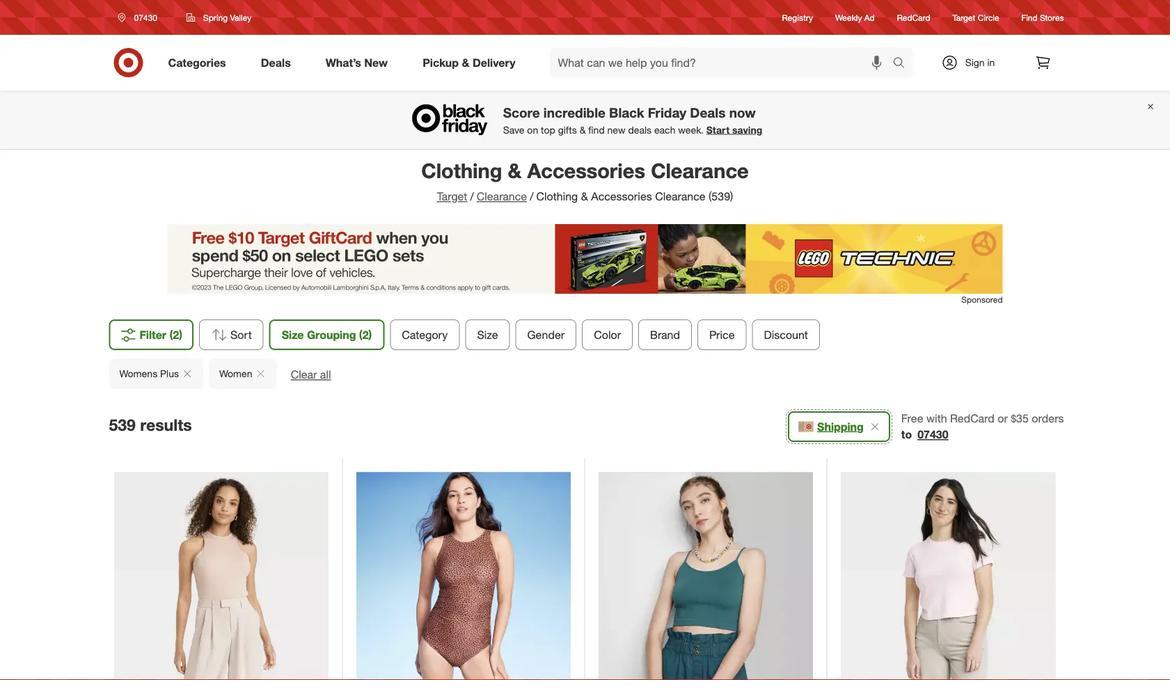 Task type: locate. For each thing, give the bounding box(es) containing it.
& inside score incredible black friday deals now save on top gifts & find new deals each week. start saving
[[580, 124, 586, 136]]

find
[[1022, 12, 1038, 23]]

clearance right target link
[[477, 190, 527, 203]]

redcard
[[897, 12, 930, 23], [950, 412, 995, 425]]

registry
[[782, 12, 813, 23]]

0 vertical spatial deals
[[261, 56, 291, 69]]

deals up start
[[690, 104, 726, 120]]

& up the advertisement region
[[581, 190, 588, 203]]

0 vertical spatial 07430
[[134, 12, 157, 23]]

0 horizontal spatial /
[[470, 190, 474, 203]]

$35
[[1011, 412, 1029, 425]]

1 horizontal spatial deals
[[690, 104, 726, 120]]

2 (2) from the left
[[359, 328, 372, 341]]

1 vertical spatial 07430
[[918, 428, 949, 441]]

deals left the what's
[[261, 56, 291, 69]]

women button
[[209, 359, 277, 389]]

find stores
[[1022, 12, 1064, 23]]

539
[[109, 415, 136, 435]]

redcard right ad
[[897, 12, 930, 23]]

size inside "button"
[[477, 328, 498, 341]]

deals
[[261, 56, 291, 69], [690, 104, 726, 120]]

1 horizontal spatial /
[[530, 190, 534, 203]]

women's slim fit high neck tank top - a new day™ image
[[114, 472, 329, 680], [114, 472, 329, 680]]

0 horizontal spatial 07430
[[134, 12, 157, 23]]

redcard link
[[897, 11, 930, 23]]

clothing
[[421, 158, 502, 183], [536, 190, 578, 203]]

sort button
[[199, 320, 264, 350]]

target link
[[437, 190, 467, 203]]

clearance link
[[477, 190, 527, 203]]

deals inside score incredible black friday deals now save on top gifts & find new deals each week. start saving
[[690, 104, 726, 120]]

accessories down find at the right top of page
[[527, 158, 645, 183]]

clear all button
[[291, 367, 331, 383]]

clear
[[291, 368, 317, 381]]

/ right the "clearance" link
[[530, 190, 534, 203]]

brand button
[[638, 320, 692, 350]]

target circle link
[[953, 11, 999, 23]]

results
[[140, 415, 192, 435]]

categories link
[[156, 47, 243, 78]]

clothing & accessories clearance target / clearance / clothing & accessories clearance (539)
[[421, 158, 749, 203]]

(2) right "grouping"
[[359, 328, 372, 341]]

size
[[282, 328, 304, 341], [477, 328, 498, 341]]

target left the circle
[[953, 12, 976, 23]]

size left gender
[[477, 328, 498, 341]]

0 horizontal spatial (2)
[[170, 328, 182, 341]]

price button
[[698, 320, 747, 350]]

to
[[901, 428, 912, 441]]

What can we help you find? suggestions appear below search field
[[550, 47, 896, 78]]

/ right target link
[[470, 190, 474, 203]]

clearance
[[651, 158, 749, 183], [477, 190, 527, 203], [655, 190, 706, 203]]

saving
[[732, 124, 762, 136]]

pickup & delivery
[[423, 56, 516, 69]]

1 (2) from the left
[[170, 328, 182, 341]]

womens plus button
[[109, 359, 203, 389]]

target left the "clearance" link
[[437, 190, 467, 203]]

size grouping (2)
[[282, 328, 372, 341]]

weekly ad link
[[835, 11, 875, 23]]

sponsored
[[962, 294, 1003, 305]]

07430 button
[[918, 427, 949, 443]]

1 horizontal spatial size
[[477, 328, 498, 341]]

(2)
[[170, 328, 182, 341], [359, 328, 372, 341]]

accessories down new
[[591, 190, 652, 203]]

find stores link
[[1022, 11, 1064, 23]]

size for size grouping (2)
[[282, 328, 304, 341]]

size left "grouping"
[[282, 328, 304, 341]]

grouping
[[307, 328, 356, 341]]

1 horizontal spatial redcard
[[950, 412, 995, 425]]

& left find at the right top of page
[[580, 124, 586, 136]]

with
[[927, 412, 947, 425]]

orders
[[1032, 412, 1064, 425]]

valley
[[230, 12, 251, 23]]

free with redcard or $35 orders to 07430
[[901, 412, 1064, 441]]

accessories
[[527, 158, 645, 183], [591, 190, 652, 203]]

womens plus
[[119, 368, 179, 380]]

1 horizontal spatial (2)
[[359, 328, 372, 341]]

/
[[470, 190, 474, 203], [530, 190, 534, 203]]

filter
[[140, 328, 166, 341]]

target circle
[[953, 12, 999, 23]]

0 horizontal spatial clothing
[[421, 158, 502, 183]]

07430 inside 07430 dropdown button
[[134, 12, 157, 23]]

07430 inside free with redcard or $35 orders to 07430
[[918, 428, 949, 441]]

plus
[[160, 368, 179, 380]]

deals
[[628, 124, 652, 136]]

1 horizontal spatial 07430
[[918, 428, 949, 441]]

gifts
[[558, 124, 577, 136]]

0 vertical spatial target
[[953, 12, 976, 23]]

0 horizontal spatial target
[[437, 190, 467, 203]]

1 vertical spatial deals
[[690, 104, 726, 120]]

discount
[[764, 328, 808, 341]]

&
[[462, 56, 470, 69], [580, 124, 586, 136], [508, 158, 522, 183], [581, 190, 588, 203]]

(2) right filter
[[170, 328, 182, 341]]

size for size
[[477, 328, 498, 341]]

ad
[[864, 12, 875, 23]]

target
[[953, 12, 976, 23], [437, 190, 467, 203]]

0 vertical spatial clothing
[[421, 158, 502, 183]]

sign in
[[965, 56, 995, 69]]

clothing right the "clearance" link
[[536, 190, 578, 203]]

07430
[[134, 12, 157, 23], [918, 428, 949, 441]]

women's seamless tiny tank top - wild fable™ image
[[599, 472, 813, 680], [599, 472, 813, 680]]

0 horizontal spatial deals
[[261, 56, 291, 69]]

1 size from the left
[[282, 328, 304, 341]]

women's shrunken short sleeve t-shirt - universal thread™ image
[[841, 472, 1056, 680], [841, 472, 1056, 680]]

2 size from the left
[[477, 328, 498, 341]]

delivery
[[473, 56, 516, 69]]

redcard left or
[[950, 412, 995, 425]]

now
[[729, 104, 756, 120]]

filter (2)
[[140, 328, 182, 341]]

womens
[[119, 368, 157, 380]]

0 horizontal spatial size
[[282, 328, 304, 341]]

1 vertical spatial redcard
[[950, 412, 995, 425]]

clearance up (539)
[[651, 158, 749, 183]]

1 vertical spatial target
[[437, 190, 467, 203]]

sign
[[965, 56, 985, 69]]

women's spotted print high neck ruched one piece swimsuit - kona sol™ brown image
[[356, 472, 571, 680], [356, 472, 571, 680]]

black
[[609, 104, 644, 120]]

0 vertical spatial redcard
[[897, 12, 930, 23]]

1 vertical spatial clothing
[[536, 190, 578, 203]]

clothing up target link
[[421, 158, 502, 183]]

target inside clothing & accessories clearance target / clearance / clothing & accessories clearance (539)
[[437, 190, 467, 203]]



Task type: vqa. For each thing, say whether or not it's contained in the screenshot.
the Advertisement region
yes



Task type: describe. For each thing, give the bounding box(es) containing it.
filter (2) button
[[109, 320, 194, 350]]

in
[[987, 56, 995, 69]]

or
[[998, 412, 1008, 425]]

spring valley button
[[177, 5, 260, 30]]

search
[[887, 57, 920, 71]]

new
[[364, 56, 388, 69]]

price
[[709, 328, 735, 341]]

spring valley
[[203, 12, 251, 23]]

1 horizontal spatial target
[[953, 12, 976, 23]]

clearance left (539)
[[655, 190, 706, 203]]

incredible
[[544, 104, 605, 120]]

weekly ad
[[835, 12, 875, 23]]

brand
[[650, 328, 680, 341]]

category
[[402, 328, 448, 341]]

(2) inside button
[[170, 328, 182, 341]]

week.
[[678, 124, 704, 136]]

free
[[901, 412, 923, 425]]

1 vertical spatial accessories
[[591, 190, 652, 203]]

weekly
[[835, 12, 862, 23]]

discount button
[[752, 320, 820, 350]]

score incredible black friday deals now save on top gifts & find new deals each week. start saving
[[503, 104, 762, 136]]

color
[[594, 328, 621, 341]]

shipping
[[817, 420, 864, 434]]

search button
[[887, 47, 920, 81]]

539 results
[[109, 415, 192, 435]]

top
[[541, 124, 555, 136]]

what's
[[326, 56, 361, 69]]

1 / from the left
[[470, 190, 474, 203]]

start
[[706, 124, 730, 136]]

registry link
[[782, 11, 813, 23]]

what's new
[[326, 56, 388, 69]]

gender
[[527, 328, 565, 341]]

0 horizontal spatial redcard
[[897, 12, 930, 23]]

find
[[588, 124, 605, 136]]

& right pickup
[[462, 56, 470, 69]]

pickup & delivery link
[[411, 47, 533, 78]]

what's new link
[[314, 47, 405, 78]]

sort
[[230, 328, 252, 341]]

on
[[527, 124, 538, 136]]

size button
[[465, 320, 510, 350]]

stores
[[1040, 12, 1064, 23]]

(539)
[[709, 190, 733, 203]]

07430 button
[[109, 5, 172, 30]]

1 horizontal spatial clothing
[[536, 190, 578, 203]]

2 / from the left
[[530, 190, 534, 203]]

& up the "clearance" link
[[508, 158, 522, 183]]

all
[[320, 368, 331, 381]]

friday
[[648, 104, 686, 120]]

pickup
[[423, 56, 459, 69]]

circle
[[978, 12, 999, 23]]

categories
[[168, 56, 226, 69]]

advertisement region
[[167, 224, 1003, 294]]

redcard inside free with redcard or $35 orders to 07430
[[950, 412, 995, 425]]

sign in link
[[930, 47, 1017, 78]]

shipping button
[[788, 411, 890, 442]]

spring
[[203, 12, 228, 23]]

score
[[503, 104, 540, 120]]

clear all
[[291, 368, 331, 381]]

women
[[219, 368, 252, 380]]

color button
[[582, 320, 633, 350]]

gender button
[[515, 320, 577, 350]]

0 vertical spatial accessories
[[527, 158, 645, 183]]

category button
[[390, 320, 460, 350]]

new
[[607, 124, 625, 136]]

deals link
[[249, 47, 308, 78]]

save
[[503, 124, 525, 136]]

each
[[654, 124, 676, 136]]



